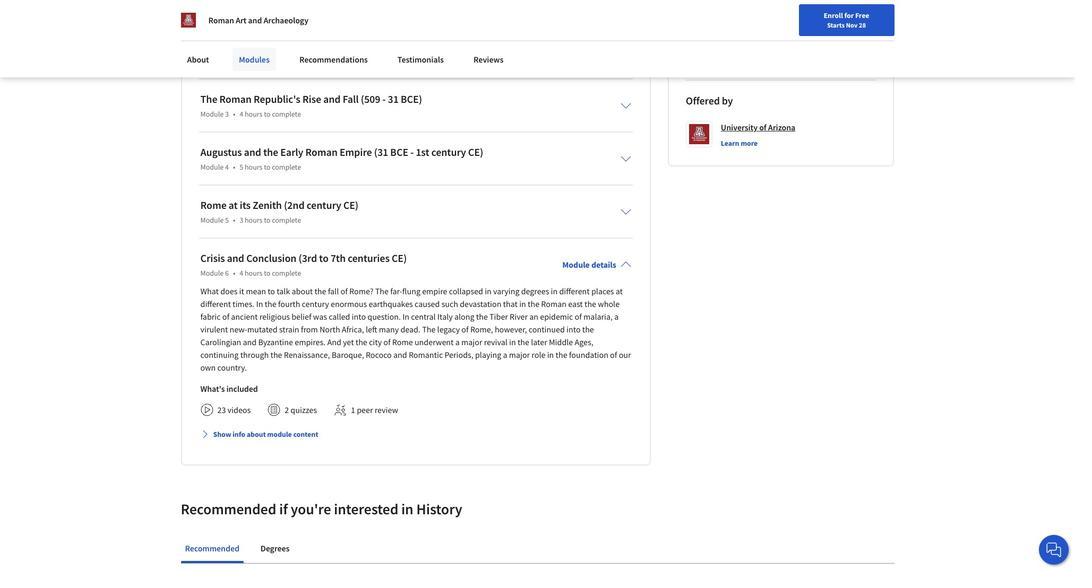 Task type: describe. For each thing, give the bounding box(es) containing it.
recommended for recommended
[[185, 544, 239, 554]]

early
[[280, 145, 303, 159]]

roman inside what does it mean to talk about the fall of rome? the far-flung empire collapsed in varying degrees in different places at different times. in the fourth century enormous earthquakes caused such devastation that in the roman east the whole fabric of ancient religious belief was called into question. in central italy along the tiber river an epidemic of malaria, a virulent new-mutated strain from north africa, left many dead. the legacy of rome, however, continued into the carolingian and byzantine empires. and yet the city of rome underwent a major revival in the later middle ages, continuing through the renaissance, baroque, rococo and romantic periods, playing a major role in the foundation of our own country.
[[541, 299, 567, 309]]

university of arizona image
[[181, 13, 196, 28]]

3 inside the roman republic's rise and fall (509 - 31 bce) module 3 • 4 hours to complete
[[225, 109, 229, 119]]

2 horizontal spatial a
[[614, 312, 619, 322]]

131 ratings )
[[785, 7, 821, 17]]

recommendations
[[299, 54, 368, 65]]

belief
[[292, 312, 312, 322]]

bce
[[390, 145, 408, 159]]

david soren image
[[688, 32, 711, 56]]

revival
[[484, 337, 508, 348]]

strain
[[279, 324, 299, 335]]

module inside crisis and conclusion (3rd to 7th centuries ce) module 6 • 4 hours to complete
[[200, 269, 224, 278]]

1 vertical spatial in
[[403, 312, 409, 322]]

28
[[859, 21, 866, 29]]

central
[[411, 312, 436, 322]]

4 inside crisis and conclusion (3rd to 7th centuries ce) module 6 • 4 hours to complete
[[240, 269, 243, 278]]

earthquakes
[[369, 299, 413, 309]]

degrees
[[521, 286, 549, 297]]

such
[[442, 299, 458, 309]]

that
[[503, 299, 518, 309]]

your
[[796, 12, 810, 22]]

archaeology
[[264, 15, 309, 25]]

century inside rome at its zenith (2nd century ce) module 5 • 3 hours to complete
[[307, 198, 341, 212]]

talk
[[277, 286, 290, 297]]

recommendation tabs tab list
[[181, 536, 894, 564]]

content
[[293, 430, 318, 439]]

rome at its zenith (2nd century ce) module 5 • 3 hours to complete
[[200, 198, 359, 225]]

by
[[722, 94, 733, 107]]

- inside augustus and the early roman empire (31 bce - 1st century ce) module 4 • 5 hours to complete
[[410, 145, 414, 159]]

however,
[[495, 324, 527, 335]]

recommended button
[[181, 536, 244, 562]]

chat with us image
[[1045, 542, 1062, 559]]

recommended if you're interested in history
[[181, 500, 462, 519]]

dead.
[[401, 324, 420, 335]]

crisis
[[200, 252, 225, 265]]

the down byzantine
[[271, 350, 282, 360]]

23 videos
[[217, 405, 251, 416]]

roman art and archaeology
[[208, 15, 309, 25]]

what
[[200, 286, 219, 297]]

complete inside the roman republic's rise and fall (509 - 31 bce) module 3 • 4 hours to complete
[[272, 109, 301, 119]]

module
[[267, 430, 292, 439]]

of left our
[[610, 350, 617, 360]]

rome,
[[470, 324, 493, 335]]

to inside rome at its zenith (2nd century ce) module 5 • 3 hours to complete
[[264, 215, 270, 225]]

the inside the roman republic's rise and fall (509 - 31 bce) module 3 • 4 hours to complete
[[200, 92, 217, 106]]

peer
[[357, 405, 373, 416]]

to inside the roman republic's rise and fall (509 - 31 bce) module 3 • 4 hours to complete
[[264, 109, 270, 119]]

the left the fall
[[315, 286, 326, 297]]

collection element
[[181, 564, 894, 572]]

more
[[741, 138, 758, 148]]

university of arizona
[[721, 122, 795, 133]]

reviews link
[[467, 48, 510, 71]]

degrees button
[[256, 536, 294, 562]]

east
[[568, 299, 583, 309]]

to inside augustus and the early roman empire (31 bce - 1st century ce) module 4 • 5 hours to complete
[[264, 162, 270, 172]]

its
[[240, 198, 251, 212]]

rome inside rome at its zenith (2nd century ce) module 5 • 3 hours to complete
[[200, 198, 227, 212]]

from
[[301, 324, 318, 335]]

ce) inside crisis and conclusion (3rd to 7th centuries ce) module 6 • 4 hours to complete
[[392, 252, 407, 265]]

carolingian
[[200, 337, 241, 348]]

7th
[[331, 252, 346, 265]]

starts
[[827, 21, 845, 29]]

to inside what does it mean to talk about the fall of rome? the far-flung empire collapsed in varying degrees in different places at different times. in the fourth century enormous earthquakes caused such devastation that in the roman east the whole fabric of ancient religious belief was called into question. in central italy along the tiber river an epidemic of malaria, a virulent new-mutated strain from north africa, left many dead. the legacy of rome, however, continued into the carolingian and byzantine empires. and yet the city of rome underwent a major revival in the later middle ages, continuing through the renaissance, baroque, rococo and romantic periods, playing a major role in the foundation of our own country.
[[268, 286, 275, 297]]

hours inside augustus and the early roman empire (31 bce - 1st century ce) module 4 • 5 hours to complete
[[245, 162, 263, 172]]

• inside augustus and the early roman empire (31 bce - 1st century ce) module 4 • 5 hours to complete
[[233, 162, 235, 172]]

the down middle on the right of page
[[556, 350, 567, 360]]

videos
[[228, 405, 251, 416]]

north
[[320, 324, 340, 335]]

of right the fall
[[341, 286, 348, 297]]

rise
[[302, 92, 321, 106]]

the left later
[[518, 337, 529, 348]]

in right that
[[519, 299, 526, 309]]

roman inside the roman republic's rise and fall (509 - 31 bce) module 3 • 4 hours to complete
[[219, 92, 252, 106]]

enormous
[[331, 299, 367, 309]]

complete inside crisis and conclusion (3rd to 7th centuries ce) module 6 • 4 hours to complete
[[272, 269, 301, 278]]

module details
[[562, 259, 616, 270]]

module inside augustus and the early roman empire (31 bce - 1st century ce) module 4 • 5 hours to complete
[[200, 162, 224, 172]]

0 horizontal spatial major
[[461, 337, 482, 348]]

of down 'along' on the left
[[462, 324, 469, 335]]

find
[[780, 12, 794, 22]]

augustus and the early roman empire (31 bce - 1st century ce) module 4 • 5 hours to complete
[[200, 145, 483, 172]]

about inside dropdown button
[[247, 430, 266, 439]]

history
[[416, 500, 462, 519]]

offered
[[686, 94, 720, 107]]

recommended for recommended if you're interested in history
[[181, 500, 276, 519]]

zenith
[[253, 198, 282, 212]]

baroque,
[[332, 350, 364, 360]]

0 horizontal spatial a
[[455, 337, 460, 348]]

0 vertical spatial into
[[352, 312, 366, 322]]

free
[[855, 11, 869, 20]]

arizona
[[768, 122, 795, 133]]

along
[[454, 312, 474, 322]]

1 vertical spatial the
[[375, 286, 389, 297]]

you're
[[291, 500, 331, 519]]

23
[[217, 405, 226, 416]]

modules link
[[233, 48, 276, 71]]

what does it mean to talk about the fall of rome? the far-flung empire collapsed in varying degrees in different places at different times. in the fourth century enormous earthquakes caused such devastation that in the roman east the whole fabric of ancient religious belief was called into question. in central italy along the tiber river an epidemic of malaria, a virulent new-mutated strain from north africa, left many dead. the legacy of rome, however, continued into the carolingian and byzantine empires. and yet the city of rome underwent a major revival in the later middle ages, continuing through the renaissance, baroque, rococo and romantic periods, playing a major role in the foundation of our own country.
[[200, 286, 631, 373]]

river
[[510, 312, 528, 322]]

empire
[[340, 145, 372, 159]]

varying
[[493, 286, 520, 297]]

in right 'degrees'
[[551, 286, 558, 297]]

called
[[329, 312, 350, 322]]

at inside rome at its zenith (2nd century ce) module 5 • 3 hours to complete
[[229, 198, 238, 212]]

the right yet
[[356, 337, 367, 348]]

1st
[[416, 145, 429, 159]]

complete inside rome at its zenith (2nd century ce) module 5 • 3 hours to complete
[[272, 215, 301, 225]]

5 inside augustus and the early roman empire (31 bce - 1st century ce) module 4 • 5 hours to complete
[[240, 162, 243, 172]]

ancient
[[231, 312, 258, 322]]

yet
[[343, 337, 354, 348]]

at inside what does it mean to talk about the fall of rome? the far-flung empire collapsed in varying degrees in different places at different times. in the fourth century enormous earthquakes caused such devastation that in the roman east the whole fabric of ancient religious belief was called into question. in central italy along the tiber river an epidemic of malaria, a virulent new-mutated strain from north africa, left many dead. the legacy of rome, however, continued into the carolingian and byzantine empires. and yet the city of rome underwent a major revival in the later middle ages, continuing through the renaissance, baroque, rococo and romantic periods, playing a major role in the foundation of our own country.
[[616, 286, 623, 297]]

tiber
[[490, 312, 508, 322]]

131
[[785, 7, 796, 17]]

augustus
[[200, 145, 242, 159]]

rome?
[[349, 286, 374, 297]]

and inside the roman republic's rise and fall (509 - 31 bce) module 3 • 4 hours to complete
[[323, 92, 341, 106]]

hours inside rome at its zenith (2nd century ce) module 5 • 3 hours to complete
[[245, 215, 263, 225]]

what's included
[[200, 384, 258, 394]]

0 horizontal spatial different
[[200, 299, 231, 309]]

collapsed
[[449, 286, 483, 297]]

virulent
[[200, 324, 228, 335]]

3 inside rome at its zenith (2nd century ce) module 5 • 3 hours to complete
[[240, 215, 243, 225]]

• inside the roman republic's rise and fall (509 - 31 bce) module 3 • 4 hours to complete
[[233, 109, 235, 119]]

david soren
[[719, 32, 762, 42]]

interested
[[334, 500, 398, 519]]

times.
[[233, 299, 254, 309]]

4 for and
[[225, 162, 229, 172]]



Task type: locate. For each thing, give the bounding box(es) containing it.
1 vertical spatial -
[[410, 145, 414, 159]]

module down augustus
[[200, 162, 224, 172]]

century inside augustus and the early roman empire (31 bce - 1st century ce) module 4 • 5 hours to complete
[[431, 145, 466, 159]]

bce)
[[401, 92, 422, 106]]

and
[[248, 15, 262, 25], [323, 92, 341, 106], [244, 145, 261, 159], [227, 252, 244, 265], [243, 337, 257, 348], [393, 350, 407, 360]]

- inside the roman republic's rise and fall (509 - 31 bce) module 3 • 4 hours to complete
[[382, 92, 386, 106]]

4 up augustus
[[240, 109, 243, 119]]

and up 6
[[227, 252, 244, 265]]

byzantine
[[258, 337, 293, 348]]

about link
[[181, 48, 216, 71]]

recommended
[[181, 500, 276, 519], [185, 544, 239, 554]]

5 inside rome at its zenith (2nd century ce) module 5 • 3 hours to complete
[[225, 215, 229, 225]]

ce) inside rome at its zenith (2nd century ce) module 5 • 3 hours to complete
[[343, 198, 359, 212]]

the left far-
[[375, 286, 389, 297]]

1 horizontal spatial at
[[616, 286, 623, 297]]

complete
[[272, 109, 301, 119], [272, 162, 301, 172], [272, 215, 301, 225], [272, 269, 301, 278]]

of down east
[[575, 312, 582, 322]]

3 complete from the top
[[272, 215, 301, 225]]

to left talk
[[268, 286, 275, 297]]

0 horizontal spatial 3
[[225, 109, 229, 119]]

0 vertical spatial 5
[[240, 162, 243, 172]]

middle
[[549, 337, 573, 348]]

empire
[[422, 286, 447, 297]]

1 horizontal spatial different
[[559, 286, 590, 297]]

1 vertical spatial 3
[[240, 215, 243, 225]]

and inside crisis and conclusion (3rd to 7th centuries ce) module 6 • 4 hours to complete
[[227, 252, 244, 265]]

0 vertical spatial at
[[229, 198, 238, 212]]

0 horizontal spatial about
[[247, 430, 266, 439]]

many
[[379, 324, 399, 335]]

soren
[[741, 32, 762, 42]]

roman left art
[[208, 15, 234, 25]]

0 vertical spatial 4
[[240, 109, 243, 119]]

(2nd
[[284, 198, 305, 212]]

2 complete from the top
[[272, 162, 301, 172]]

and
[[327, 337, 341, 348]]

0 vertical spatial major
[[461, 337, 482, 348]]

the inside augustus and the early roman empire (31 bce - 1st century ce) module 4 • 5 hours to complete
[[263, 145, 278, 159]]

fourth
[[278, 299, 300, 309]]

2 vertical spatial the
[[422, 324, 436, 335]]

1 • from the top
[[233, 109, 235, 119]]

0 vertical spatial century
[[431, 145, 466, 159]]

different up east
[[559, 286, 590, 297]]

the up an in the bottom of the page
[[528, 299, 540, 309]]

0 vertical spatial in
[[256, 299, 263, 309]]

2 horizontal spatial the
[[422, 324, 436, 335]]

module left details
[[562, 259, 590, 270]]

to left 7th
[[319, 252, 329, 265]]

- left 31
[[382, 92, 386, 106]]

and right augustus
[[244, 145, 261, 159]]

1 horizontal spatial rome
[[392, 337, 413, 348]]

in down however,
[[509, 337, 516, 348]]

hours up its
[[245, 162, 263, 172]]

art
[[236, 15, 247, 25]]

romantic
[[409, 350, 443, 360]]

None search field
[[151, 7, 406, 28]]

3 down its
[[240, 215, 243, 225]]

in
[[256, 299, 263, 309], [403, 312, 409, 322]]

module up crisis
[[200, 215, 224, 225]]

1 vertical spatial a
[[455, 337, 460, 348]]

0 horizontal spatial 5
[[225, 215, 229, 225]]

ages,
[[575, 337, 593, 348]]

0 vertical spatial 3
[[225, 109, 229, 119]]

0 vertical spatial -
[[382, 92, 386, 106]]

about inside what does it mean to talk about the fall of rome? the far-flung empire collapsed in varying degrees in different places at different times. in the fourth century enormous earthquakes caused such devastation that in the roman east the whole fabric of ancient religious belief was called into question. in central italy along the tiber river an epidemic of malaria, a virulent new-mutated strain from north africa, left many dead. the legacy of rome, however, continued into the carolingian and byzantine empires. and yet the city of rome underwent a major revival in the later middle ages, continuing through the renaissance, baroque, rococo and romantic periods, playing a major role in the foundation of our own country.
[[292, 286, 313, 297]]

hours down republic's
[[245, 109, 263, 119]]

1 hours from the top
[[245, 109, 263, 119]]

0 horizontal spatial at
[[229, 198, 238, 212]]

to down republic's
[[264, 109, 270, 119]]

2 hours from the top
[[245, 162, 263, 172]]

module inside the roman republic's rise and fall (509 - 31 bce) module 3 • 4 hours to complete
[[200, 109, 224, 119]]

1 horizontal spatial the
[[375, 286, 389, 297]]

0 horizontal spatial ce)
[[343, 198, 359, 212]]

of left arizona
[[759, 122, 767, 133]]

4 for roman
[[240, 109, 243, 119]]

roman
[[208, 15, 234, 25], [219, 92, 252, 106], [305, 145, 338, 159], [541, 299, 567, 309]]

0 vertical spatial the
[[200, 92, 217, 106]]

recommendations link
[[293, 48, 374, 71]]

of right city
[[384, 337, 391, 348]]

hours inside crisis and conclusion (3rd to 7th centuries ce) module 6 • 4 hours to complete
[[245, 269, 263, 278]]

2 vertical spatial ce)
[[392, 252, 407, 265]]

mutated
[[247, 324, 278, 335]]

the left early
[[263, 145, 278, 159]]

the up religious
[[265, 299, 276, 309]]

roman up epidemic
[[541, 299, 567, 309]]

religious
[[259, 312, 290, 322]]

to down zenith
[[264, 215, 270, 225]]

0 horizontal spatial the
[[200, 92, 217, 106]]

0 vertical spatial different
[[559, 286, 590, 297]]

the down about link at the top of page
[[200, 92, 217, 106]]

hours
[[245, 109, 263, 119], [245, 162, 263, 172], [245, 215, 263, 225], [245, 269, 263, 278]]

caused
[[415, 299, 440, 309]]

4 right 6
[[240, 269, 243, 278]]

2 • from the top
[[233, 162, 235, 172]]

roman right early
[[305, 145, 338, 159]]

offered by
[[686, 94, 733, 107]]

2 quizzes
[[285, 405, 317, 416]]

the up rome,
[[476, 312, 488, 322]]

find your new career link
[[775, 11, 852, 24]]

review
[[375, 405, 398, 416]]

1 horizontal spatial 5
[[240, 162, 243, 172]]

1 vertical spatial century
[[307, 198, 341, 212]]

1
[[351, 405, 355, 416]]

foundation
[[569, 350, 608, 360]]

4
[[240, 109, 243, 119], [225, 162, 229, 172], [240, 269, 243, 278]]

1 vertical spatial into
[[567, 324, 581, 335]]

1 horizontal spatial major
[[509, 350, 530, 360]]

left
[[366, 324, 377, 335]]

italy
[[437, 312, 453, 322]]

in up dead.
[[403, 312, 409, 322]]

(31
[[374, 145, 388, 159]]

0 vertical spatial about
[[292, 286, 313, 297]]

in left history
[[401, 500, 413, 519]]

4 • from the top
[[233, 269, 235, 278]]

into up africa,
[[352, 312, 366, 322]]

of right fabric
[[222, 312, 229, 322]]

module
[[200, 109, 224, 119], [200, 162, 224, 172], [200, 215, 224, 225], [562, 259, 590, 270], [200, 269, 224, 278]]

into up ages,
[[567, 324, 581, 335]]

major down rome,
[[461, 337, 482, 348]]

and right art
[[248, 15, 262, 25]]

1 horizontal spatial into
[[567, 324, 581, 335]]

africa,
[[342, 324, 364, 335]]

2 vertical spatial 4
[[240, 269, 243, 278]]

the up underwent
[[422, 324, 436, 335]]

fabric
[[200, 312, 221, 322]]

far-
[[390, 286, 402, 297]]

complete down early
[[272, 162, 301, 172]]

• inside crisis and conclusion (3rd to 7th centuries ce) module 6 • 4 hours to complete
[[233, 269, 235, 278]]

new-
[[230, 324, 247, 335]]

1 vertical spatial at
[[616, 286, 623, 297]]

complete down republic's
[[272, 109, 301, 119]]

learn more button
[[721, 138, 758, 149]]

learn more
[[721, 138, 758, 148]]

recommended inside button
[[185, 544, 239, 554]]

show info about module content
[[213, 430, 318, 439]]

english button
[[852, 0, 916, 35]]

fall
[[328, 286, 339, 297]]

3 up augustus
[[225, 109, 229, 119]]

0 vertical spatial a
[[614, 312, 619, 322]]

1 complete from the top
[[272, 109, 301, 119]]

1 vertical spatial about
[[247, 430, 266, 439]]

enroll
[[824, 11, 843, 20]]

included
[[226, 384, 258, 394]]

0 horizontal spatial into
[[352, 312, 366, 322]]

century inside what does it mean to talk about the fall of rome? the far-flung empire collapsed in varying degrees in different places at different times. in the fourth century enormous earthquakes caused such devastation that in the roman east the whole fabric of ancient religious belief was called into question. in central italy along the tiber river an epidemic of malaria, a virulent new-mutated strain from north africa, left many dead. the legacy of rome, however, continued into the carolingian and byzantine empires. and yet the city of rome underwent a major revival in the later middle ages, continuing through the renaissance, baroque, rococo and romantic periods, playing a major role in the foundation of our own country.
[[302, 299, 329, 309]]

about up fourth
[[292, 286, 313, 297]]

through
[[240, 350, 269, 360]]

whole
[[598, 299, 620, 309]]

in
[[485, 286, 492, 297], [551, 286, 558, 297], [519, 299, 526, 309], [509, 337, 516, 348], [547, 350, 554, 360], [401, 500, 413, 519]]

4 inside the roman republic's rise and fall (509 - 31 bce) module 3 • 4 hours to complete
[[240, 109, 243, 119]]

complete inside augustus and the early roman empire (31 bce - 1st century ce) module 4 • 5 hours to complete
[[272, 162, 301, 172]]

and inside augustus and the early roman empire (31 bce - 1st century ce) module 4 • 5 hours to complete
[[244, 145, 261, 159]]

details
[[591, 259, 616, 270]]

reviews
[[474, 54, 504, 65]]

about
[[187, 54, 209, 65]]

and left the fall
[[323, 92, 341, 106]]

the
[[200, 92, 217, 106], [375, 286, 389, 297], [422, 324, 436, 335]]

show
[[213, 430, 231, 439]]

roman inside augustus and the early roman empire (31 bce - 1st century ce) module 4 • 5 hours to complete
[[305, 145, 338, 159]]

ce) inside augustus and the early roman empire (31 bce - 1st century ce) module 4 • 5 hours to complete
[[468, 145, 483, 159]]

1 horizontal spatial a
[[503, 350, 507, 360]]

the right east
[[585, 299, 596, 309]]

century right 1st
[[431, 145, 466, 159]]

4 hours from the top
[[245, 269, 263, 278]]

century right the (2nd
[[307, 198, 341, 212]]

in right role
[[547, 350, 554, 360]]

rome down dead.
[[392, 337, 413, 348]]

rome
[[200, 198, 227, 212], [392, 337, 413, 348]]

- left 1st
[[410, 145, 414, 159]]

2 horizontal spatial ce)
[[468, 145, 483, 159]]

module left 6
[[200, 269, 224, 278]]

at left its
[[229, 198, 238, 212]]

of
[[759, 122, 767, 133], [341, 286, 348, 297], [222, 312, 229, 322], [575, 312, 582, 322], [462, 324, 469, 335], [384, 337, 391, 348], [610, 350, 617, 360]]

and up through
[[243, 337, 257, 348]]

periods,
[[445, 350, 474, 360]]

• inside rome at its zenith (2nd century ce) module 5 • 3 hours to complete
[[233, 215, 235, 225]]

to up zenith
[[264, 162, 270, 172]]

3
[[225, 109, 229, 119], [240, 215, 243, 225]]

epidemic
[[540, 312, 573, 322]]

legacy
[[437, 324, 460, 335]]

and right rococo
[[393, 350, 407, 360]]

career
[[827, 12, 847, 22]]

complete up talk
[[272, 269, 301, 278]]

a up periods,
[[455, 337, 460, 348]]

centuries
[[348, 252, 390, 265]]

university
[[721, 122, 758, 133]]

english
[[871, 12, 897, 23]]

complete down the (2nd
[[272, 215, 301, 225]]

0 vertical spatial recommended
[[181, 500, 276, 519]]

1 vertical spatial 4
[[225, 162, 229, 172]]

2 vertical spatial century
[[302, 299, 329, 309]]

module up augustus
[[200, 109, 224, 119]]

about right info
[[247, 430, 266, 439]]

hours down its
[[245, 215, 263, 225]]

4 down augustus
[[225, 162, 229, 172]]

4 inside augustus and the early roman empire (31 bce - 1st century ce) module 4 • 5 hours to complete
[[225, 162, 229, 172]]

rome inside what does it mean to talk about the fall of rome? the far-flung empire collapsed in varying degrees in different places at different times. in the fourth century enormous earthquakes caused such devastation that in the roman east the whole fabric of ancient religious belief was called into question. in central italy along the tiber river an epidemic of malaria, a virulent new-mutated strain from north africa, left many dead. the legacy of rome, however, continued into the carolingian and byzantine empires. and yet the city of rome underwent a major revival in the later middle ages, continuing through the renaissance, baroque, rococo and romantic periods, playing a major role in the foundation of our own country.
[[392, 337, 413, 348]]

2 vertical spatial a
[[503, 350, 507, 360]]

find your new career
[[780, 12, 847, 22]]

continued
[[529, 324, 565, 335]]

ce)
[[468, 145, 483, 159], [343, 198, 359, 212], [392, 252, 407, 265]]

the up ages,
[[582, 324, 594, 335]]

)
[[819, 7, 821, 17]]

1 vertical spatial different
[[200, 299, 231, 309]]

0 horizontal spatial rome
[[200, 198, 227, 212]]

at up "whole"
[[616, 286, 623, 297]]

to down the conclusion
[[264, 269, 270, 278]]

century up was
[[302, 299, 329, 309]]

country.
[[217, 363, 247, 373]]

1 horizontal spatial 3
[[240, 215, 243, 225]]

a down revival
[[503, 350, 507, 360]]

3 hours from the top
[[245, 215, 263, 225]]

1 horizontal spatial about
[[292, 286, 313, 297]]

hours up mean
[[245, 269, 263, 278]]

1 horizontal spatial -
[[410, 145, 414, 159]]

1 horizontal spatial in
[[403, 312, 409, 322]]

3 • from the top
[[233, 215, 235, 225]]

info
[[233, 430, 245, 439]]

show info about module content button
[[196, 425, 323, 444]]

-
[[382, 92, 386, 106], [410, 145, 414, 159]]

roman left republic's
[[219, 92, 252, 106]]

major left role
[[509, 350, 530, 360]]

major
[[461, 337, 482, 348], [509, 350, 530, 360]]

1 vertical spatial 5
[[225, 215, 229, 225]]

nov
[[846, 21, 858, 29]]

flung
[[402, 286, 421, 297]]

31
[[388, 92, 399, 106]]

hours inside the roman republic's rise and fall (509 - 31 bce) module 3 • 4 hours to complete
[[245, 109, 263, 119]]

david
[[719, 32, 739, 42]]

(509
[[361, 92, 380, 106]]

empires.
[[295, 337, 326, 348]]

rome left its
[[200, 198, 227, 212]]

1 horizontal spatial ce)
[[392, 252, 407, 265]]

(3rd
[[299, 252, 317, 265]]

0 vertical spatial ce)
[[468, 145, 483, 159]]

module inside rome at its zenith (2nd century ce) module 5 • 3 hours to complete
[[200, 215, 224, 225]]

0 horizontal spatial in
[[256, 299, 263, 309]]

different up fabric
[[200, 299, 231, 309]]

0 horizontal spatial -
[[382, 92, 386, 106]]

1 vertical spatial major
[[509, 350, 530, 360]]

4 complete from the top
[[272, 269, 301, 278]]

0 vertical spatial rome
[[200, 198, 227, 212]]

in up devastation
[[485, 286, 492, 297]]

1 vertical spatial rome
[[392, 337, 413, 348]]

a down "whole"
[[614, 312, 619, 322]]

1 vertical spatial recommended
[[185, 544, 239, 554]]

1 vertical spatial ce)
[[343, 198, 359, 212]]

about
[[292, 286, 313, 297], [247, 430, 266, 439]]

in down mean
[[256, 299, 263, 309]]



Task type: vqa. For each thing, say whether or not it's contained in the screenshot.
the topmost Rome
yes



